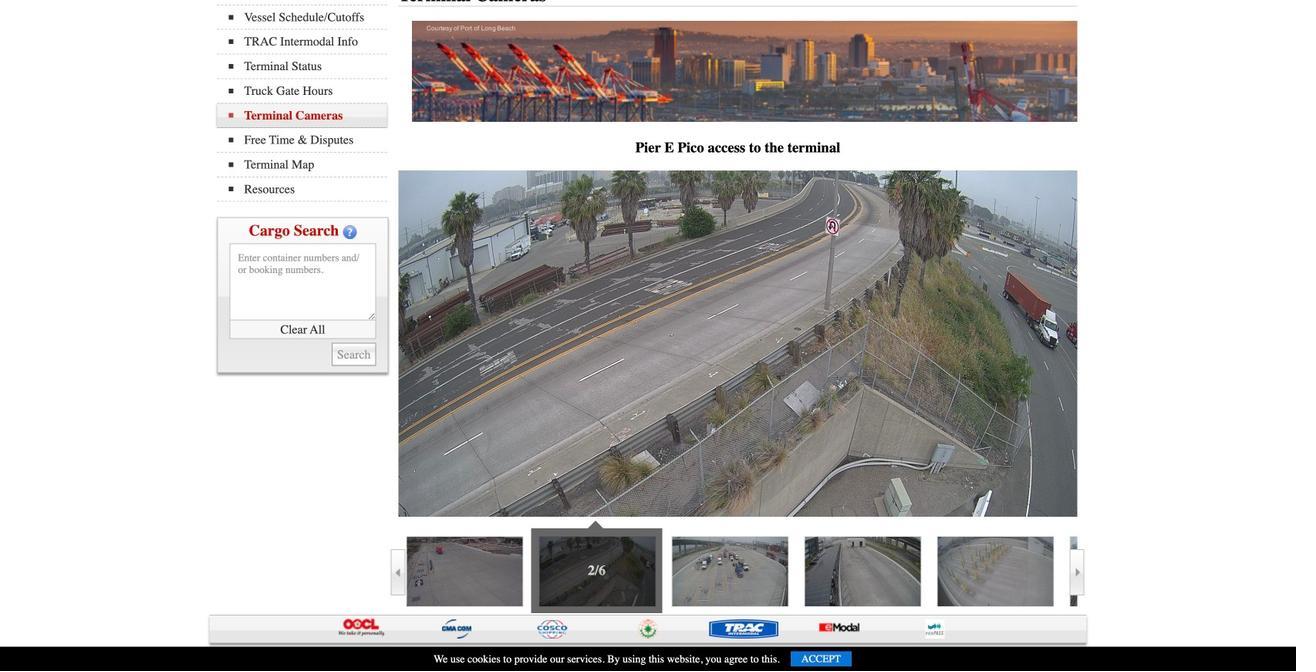 Task type: vqa. For each thing, say whether or not it's contained in the screenshot.
which
no



Task type: locate. For each thing, give the bounding box(es) containing it.
None submit
[[332, 343, 376, 366]]

menu bar
[[217, 0, 395, 202]]

Enter container numbers and/ or booking numbers.  text field
[[230, 244, 376, 321]]



